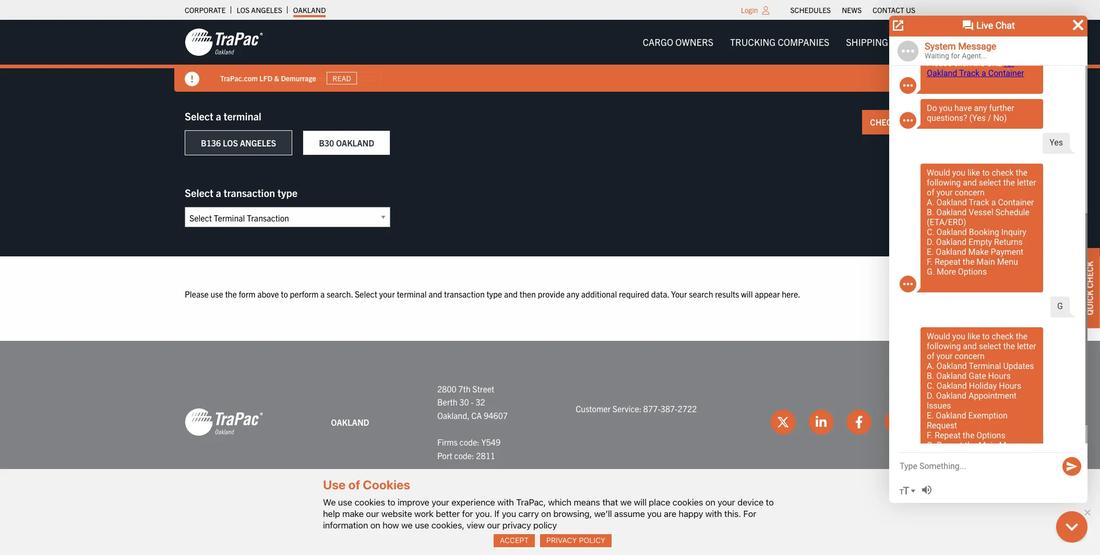 Task type: vqa. For each thing, say whether or not it's contained in the screenshot.
"Access"
no



Task type: locate. For each thing, give the bounding box(es) containing it.
read right meaning
[[357, 74, 376, 83]]

you right if
[[502, 509, 516, 520]]

0 vertical spatial type
[[278, 186, 298, 199]]

2 horizontal spatial to
[[766, 498, 774, 508]]

we
[[620, 498, 632, 508], [401, 521, 413, 531]]

we'll
[[594, 509, 612, 520]]

1 vertical spatial menu bar
[[634, 32, 924, 53]]

1 horizontal spatial -
[[471, 397, 474, 408]]

0 horizontal spatial cookies
[[355, 498, 385, 508]]

1 horizontal spatial terminal
[[397, 289, 427, 300]]

1 horizontal spatial check
[[1085, 261, 1095, 288]]

1 horizontal spatial use
[[338, 498, 352, 508]]

on up tariff
[[706, 498, 716, 508]]

0 vertical spatial check
[[870, 117, 899, 127]]

please
[[185, 289, 209, 300]]

1 vertical spatial transaction
[[444, 289, 485, 300]]

service:
[[613, 404, 642, 414]]

0 horizontal spatial check
[[870, 117, 899, 127]]

1 vertical spatial will
[[634, 498, 647, 508]]

to up website
[[387, 498, 395, 508]]

use left the
[[211, 289, 223, 300]]

transaction
[[224, 186, 275, 199], [444, 289, 485, 300]]

meaning
[[313, 73, 341, 83]]

llc
[[483, 516, 495, 526]]

30
[[459, 397, 469, 408]]

1 vertical spatial code:
[[454, 451, 474, 461]]

your
[[379, 289, 395, 300], [432, 498, 449, 508], [718, 498, 735, 508]]

you down place
[[647, 509, 662, 520]]

1 vertical spatial terminal
[[397, 289, 427, 300]]

read link right demurrage
[[327, 72, 357, 85]]

with up if
[[497, 498, 514, 508]]

menu bar containing cargo owners
[[634, 32, 924, 53]]

2 horizontal spatial on
[[706, 498, 716, 508]]

oakland link
[[293, 3, 326, 17]]

quick
[[1085, 290, 1095, 315]]

this.
[[724, 509, 741, 520]]

b136
[[201, 138, 221, 148]]

1 read from the left
[[333, 74, 351, 83]]

on left how
[[370, 521, 380, 531]]

2 you from the left
[[647, 509, 662, 520]]

data.
[[651, 289, 669, 300]]

with left this.
[[706, 509, 722, 520]]

0 horizontal spatial &
[[274, 73, 279, 83]]

berth
[[437, 397, 458, 408]]

1 horizontal spatial cookies
[[673, 498, 703, 508]]

read link for trapac.com lfd & demurrage
[[327, 72, 357, 85]]

help
[[323, 509, 340, 520]]

trucking
[[730, 36, 776, 48]]

1 cookies from the left
[[355, 498, 385, 508]]

0 vertical spatial privacy
[[668, 516, 697, 526]]

oakland image inside footer
[[185, 408, 263, 438]]

menu bar down light "image"
[[634, 32, 924, 53]]

privacy inside footer
[[668, 516, 697, 526]]

we
[[323, 498, 336, 508]]

0 horizontal spatial -
[[236, 73, 239, 83]]

- inside 2800 7th street berth 30 - 32 oakland, ca 94607
[[471, 397, 474, 408]]

legal terms & privacy link
[[614, 516, 697, 526]]

1 horizontal spatial will
[[741, 289, 753, 300]]

will up assume
[[634, 498, 647, 508]]

cookies up happy
[[673, 498, 703, 508]]

menu bar containing schedules
[[785, 3, 921, 17]]

oakland image
[[185, 28, 263, 57], [185, 408, 263, 438]]

better
[[436, 509, 460, 520]]

your up this.
[[718, 498, 735, 508]]

your right search.
[[379, 289, 395, 300]]

above
[[257, 289, 279, 300]]

0 vertical spatial we
[[620, 498, 632, 508]]

1 horizontal spatial your
[[432, 498, 449, 508]]

0 vertical spatial oakland image
[[185, 28, 263, 57]]

work
[[414, 509, 434, 520]]

- inside banner
[[236, 73, 239, 83]]

1 you from the left
[[502, 509, 516, 520]]

cargo
[[643, 36, 673, 48]]

quick check link
[[1079, 248, 1100, 328]]

1 vertical spatial check
[[1085, 261, 1095, 288]]

0 vertical spatial code:
[[460, 437, 480, 448]]

check
[[870, 117, 899, 127], [1085, 261, 1095, 288]]

& right lfd
[[274, 73, 279, 83]]

1 horizontal spatial with
[[706, 509, 722, 520]]

will inside use of cookies we use cookies to improve your experience with trapac, which means that we will place cookies on your device to help make our website work better for you. if you carry on browsing, we'll assume you are happy with this. for information on how we use cookies, view our privacy policy
[[634, 498, 647, 508]]

read right demurrage
[[333, 74, 351, 83]]

0 horizontal spatial type
[[278, 186, 298, 199]]

2 vertical spatial select
[[355, 289, 377, 300]]

will right results
[[741, 289, 753, 300]]

1 | from the left
[[610, 516, 612, 526]]

experience
[[452, 498, 495, 508]]

accept link
[[494, 535, 535, 548]]

use down work
[[415, 521, 429, 531]]

code: right port
[[454, 451, 474, 461]]

terminal
[[224, 110, 261, 123], [397, 289, 427, 300]]

0 horizontal spatial and
[[429, 289, 442, 300]]

to right device
[[766, 498, 774, 508]]

we down website
[[401, 521, 413, 531]]

a up b136
[[216, 110, 221, 123]]

import
[[241, 73, 262, 83]]

1 horizontal spatial read
[[357, 74, 376, 83]]

companies
[[778, 36, 830, 48]]

1 read link from the left
[[327, 72, 357, 85]]

1 horizontal spatial transaction
[[444, 289, 485, 300]]

privacy down place
[[668, 516, 697, 526]]

1 horizontal spatial type
[[487, 289, 502, 300]]

y549
[[481, 437, 501, 448]]

los inside los angeles link
[[237, 5, 250, 15]]

cargo owners
[[643, 36, 714, 48]]

- right 30
[[471, 397, 474, 408]]

b136 los angeles
[[201, 138, 276, 148]]

privacy policy link
[[540, 535, 612, 548]]

2 vertical spatial use
[[415, 521, 429, 531]]

angeles
[[251, 5, 282, 15], [240, 138, 276, 148]]

footer containing 2800 7th street
[[0, 341, 1100, 537]]

schedules link
[[791, 3, 831, 17]]

1 horizontal spatial you
[[647, 509, 662, 520]]

0 horizontal spatial on
[[370, 521, 380, 531]]

light image
[[762, 6, 770, 15]]

login link
[[741, 5, 758, 15]]

2 vertical spatial on
[[370, 521, 380, 531]]

2 horizontal spatial &
[[662, 516, 667, 526]]

angeles left oakland link
[[251, 5, 282, 15]]

device
[[738, 498, 764, 508]]

to right above
[[281, 289, 288, 300]]

0 horizontal spatial you
[[502, 509, 516, 520]]

a down b136
[[216, 186, 221, 199]]

use
[[211, 289, 223, 300], [338, 498, 352, 508], [415, 521, 429, 531]]

1 horizontal spatial |
[[699, 516, 700, 526]]

32
[[476, 397, 485, 408]]

here.
[[782, 289, 801, 300]]

of
[[348, 478, 360, 493]]

rights
[[389, 516, 414, 526]]

read link for oak - import not accessible meaning
[[351, 72, 382, 85]]

firms code:  y549 port code:  2811
[[437, 437, 501, 461]]

oakland
[[293, 5, 326, 15], [336, 138, 374, 148], [331, 417, 369, 428]]

2 read from the left
[[357, 74, 376, 83]]

1 vertical spatial type
[[487, 289, 502, 300]]

banner containing cargo owners
[[0, 20, 1100, 92]]

with
[[497, 498, 514, 508], [706, 509, 722, 520]]

privacy
[[668, 516, 697, 526], [546, 537, 577, 546]]

0 horizontal spatial our
[[366, 509, 379, 520]]

menu bar up shipping
[[785, 3, 921, 17]]

oak
[[220, 73, 235, 83]]

1 vertical spatial oakland
[[336, 138, 374, 148]]

0 vertical spatial -
[[236, 73, 239, 83]]

perform
[[290, 289, 319, 300]]

code: up 2811
[[460, 437, 480, 448]]

search
[[689, 289, 713, 300]]

angeles down select a terminal
[[240, 138, 276, 148]]

login
[[741, 5, 758, 15]]

port
[[437, 451, 452, 461]]

provide
[[538, 289, 565, 300]]

0 horizontal spatial |
[[610, 516, 612, 526]]

0 horizontal spatial read
[[333, 74, 351, 83]]

menu bar
[[785, 3, 921, 17], [634, 32, 924, 53]]

1 vertical spatial -
[[471, 397, 474, 408]]

0 vertical spatial our
[[366, 509, 379, 520]]

additional
[[581, 289, 617, 300]]

all
[[375, 516, 387, 526]]

0 vertical spatial a
[[216, 110, 221, 123]]

oakland image for banner containing cargo owners
[[185, 28, 263, 57]]

select right search.
[[355, 289, 377, 300]]

safety & security | legal terms & privacy | tariff
[[542, 516, 725, 526]]

use up make
[[338, 498, 352, 508]]

1 horizontal spatial our
[[487, 521, 500, 531]]

read link right meaning
[[351, 72, 382, 85]]

1 vertical spatial oakland image
[[185, 408, 263, 438]]

cookies up make
[[355, 498, 385, 508]]

los right b136
[[223, 138, 238, 148]]

results
[[715, 289, 739, 300]]

quick check
[[1085, 261, 1095, 315]]

lfd
[[259, 73, 273, 83]]

on up policy
[[541, 509, 551, 520]]

©
[[497, 516, 502, 526]]

0 vertical spatial on
[[706, 498, 716, 508]]

0 vertical spatial use
[[211, 289, 223, 300]]

| left tariff
[[699, 516, 700, 526]]

1 vertical spatial use
[[338, 498, 352, 508]]

& right safety
[[569, 516, 574, 526]]

0 vertical spatial will
[[741, 289, 753, 300]]

news link
[[842, 3, 862, 17]]

7th
[[458, 384, 471, 394]]

our right make
[[366, 509, 379, 520]]

0 horizontal spatial terminal
[[224, 110, 261, 123]]

accept
[[500, 537, 529, 546]]

0 horizontal spatial will
[[634, 498, 647, 508]]

1 vertical spatial select
[[185, 186, 213, 199]]

1 vertical spatial a
[[216, 186, 221, 199]]

cargo owners link
[[634, 32, 722, 53]]

appear
[[755, 289, 780, 300]]

1 vertical spatial with
[[706, 509, 722, 520]]

we up assume
[[620, 498, 632, 508]]

happy
[[679, 509, 703, 520]]

0 horizontal spatial transaction
[[224, 186, 275, 199]]

0 vertical spatial terminal
[[224, 110, 261, 123]]

- right oak
[[236, 73, 239, 83]]

privacy down safety
[[546, 537, 577, 546]]

your up better
[[432, 498, 449, 508]]

trucking companies link
[[722, 32, 838, 53]]

on
[[706, 498, 716, 508], [541, 509, 551, 520], [370, 521, 380, 531]]

| left "legal"
[[610, 516, 612, 526]]

2800 7th street berth 30 - 32 oakland, ca 94607
[[437, 384, 508, 421]]

1 horizontal spatial we
[[620, 498, 632, 508]]

our down if
[[487, 521, 500, 531]]

0 horizontal spatial your
[[379, 289, 395, 300]]

b30
[[319, 138, 334, 148]]

solid image
[[899, 118, 908, 127]]

2 oakland image from the top
[[185, 408, 263, 438]]

& right terms
[[662, 516, 667, 526]]

a left search.
[[321, 289, 325, 300]]

footer
[[0, 341, 1100, 537]]

1 horizontal spatial privacy
[[668, 516, 697, 526]]

type
[[278, 186, 298, 199], [487, 289, 502, 300]]

0 vertical spatial oakland
[[293, 5, 326, 15]]

cookies
[[355, 498, 385, 508], [673, 498, 703, 508]]

1 horizontal spatial on
[[541, 509, 551, 520]]

shipping
[[846, 36, 888, 48]]

2 vertical spatial oakland
[[331, 417, 369, 428]]

0 vertical spatial select
[[185, 110, 213, 123]]

1 horizontal spatial and
[[504, 289, 518, 300]]

shipping lines
[[846, 36, 915, 48]]

1 vertical spatial our
[[487, 521, 500, 531]]

0 vertical spatial los
[[237, 5, 250, 15]]

oakland image for footer at bottom containing 2800 7th street
[[185, 408, 263, 438]]

no image
[[1082, 508, 1092, 518]]

los
[[237, 5, 250, 15], [223, 138, 238, 148]]

0 vertical spatial menu bar
[[785, 3, 921, 17]]

form
[[239, 289, 256, 300]]

0 vertical spatial with
[[497, 498, 514, 508]]

2 read link from the left
[[351, 72, 382, 85]]

banner
[[0, 20, 1100, 92]]

1 vertical spatial privacy
[[546, 537, 577, 546]]

1 horizontal spatial &
[[569, 516, 574, 526]]

are
[[664, 509, 677, 520]]

policy
[[533, 521, 557, 531]]

select up b136
[[185, 110, 213, 123]]

0 horizontal spatial we
[[401, 521, 413, 531]]

los angeles
[[237, 5, 282, 15]]

1 oakland image from the top
[[185, 28, 263, 57]]

los right corporate
[[237, 5, 250, 15]]

select down b136
[[185, 186, 213, 199]]

2 vertical spatial a
[[321, 289, 325, 300]]



Task type: describe. For each thing, give the bounding box(es) containing it.
tariff
[[702, 516, 725, 526]]

street
[[473, 384, 494, 394]]

schedules
[[791, 5, 831, 15]]

solid image
[[185, 72, 199, 87]]

0 horizontal spatial privacy
[[546, 537, 577, 546]]

1 vertical spatial we
[[401, 521, 413, 531]]

1 vertical spatial los
[[223, 138, 238, 148]]

use of cookies we use cookies to improve your experience with trapac, which means that we will place cookies on your device to help make our website work better for you. if you carry on browsing, we'll assume you are happy with this. for information on how we use cookies, view our privacy policy
[[323, 478, 774, 531]]

the
[[225, 289, 237, 300]]

tariff link
[[702, 516, 725, 526]]

view
[[467, 521, 485, 531]]

privacy
[[502, 521, 531, 531]]

not
[[264, 73, 275, 83]]

2 horizontal spatial your
[[718, 498, 735, 508]]

search.
[[327, 289, 353, 300]]

select for select a terminal
[[185, 110, 213, 123]]

use
[[323, 478, 346, 493]]

which
[[548, 498, 572, 508]]

2 | from the left
[[699, 516, 700, 526]]

for
[[743, 509, 757, 520]]

2 horizontal spatial use
[[415, 521, 429, 531]]

corporate link
[[185, 3, 226, 17]]

los angeles link
[[237, 3, 282, 17]]

1 vertical spatial angeles
[[240, 138, 276, 148]]

0 vertical spatial transaction
[[224, 186, 275, 199]]

browsing,
[[554, 509, 592, 520]]

2 cookies from the left
[[673, 498, 703, 508]]

select a terminal
[[185, 110, 261, 123]]

any
[[567, 289, 579, 300]]

if
[[494, 509, 500, 520]]

all rights reserved. trapac llc © 2023
[[375, 516, 521, 526]]

terms
[[637, 516, 660, 526]]

check inside button
[[870, 117, 899, 127]]

security
[[575, 516, 609, 526]]

0 vertical spatial angeles
[[251, 5, 282, 15]]

ca
[[471, 411, 482, 421]]

0 horizontal spatial with
[[497, 498, 514, 508]]

legal
[[614, 516, 635, 526]]

website
[[381, 509, 412, 520]]

you.
[[475, 509, 492, 520]]

select a transaction type
[[185, 186, 298, 199]]

check button
[[862, 110, 915, 135]]

trapac.com lfd & demurrage
[[220, 73, 316, 83]]

firms
[[437, 437, 458, 448]]

carry
[[519, 509, 539, 520]]

trapac,
[[516, 498, 546, 508]]

& inside banner
[[274, 73, 279, 83]]

for
[[462, 509, 473, 520]]

safety & security link
[[542, 516, 609, 526]]

menu bar inside banner
[[634, 32, 924, 53]]

customer
[[576, 404, 611, 414]]

2811
[[476, 451, 495, 461]]

reserved.
[[416, 516, 453, 526]]

2722
[[678, 404, 697, 414]]

owners
[[676, 36, 714, 48]]

select for select a transaction type
[[185, 186, 213, 199]]

read for oak - import not accessible meaning
[[357, 74, 376, 83]]

your
[[671, 289, 687, 300]]

0 horizontal spatial use
[[211, 289, 223, 300]]

cookies
[[363, 478, 410, 493]]

cookies,
[[431, 521, 465, 531]]

0 horizontal spatial to
[[281, 289, 288, 300]]

lines
[[890, 36, 915, 48]]

a for terminal
[[216, 110, 221, 123]]

make
[[342, 509, 364, 520]]

how
[[383, 521, 399, 531]]

trapac
[[454, 516, 481, 526]]

demurrage
[[281, 73, 316, 83]]

contact us link
[[873, 3, 915, 17]]

accessible
[[277, 73, 311, 83]]

b30 oakland
[[319, 138, 374, 148]]

then
[[520, 289, 536, 300]]

oakland inside footer
[[331, 417, 369, 428]]

trapac.com
[[220, 73, 258, 83]]

read for trapac.com lfd & demurrage
[[333, 74, 351, 83]]

assume
[[614, 509, 645, 520]]

94607
[[484, 411, 508, 421]]

1 and from the left
[[429, 289, 442, 300]]

1 vertical spatial on
[[541, 509, 551, 520]]

customer service: 877-387-2722
[[576, 404, 697, 414]]

corporate
[[185, 5, 226, 15]]

safety
[[542, 516, 567, 526]]

policy
[[579, 537, 606, 546]]

please use the form above to perform a search. select your terminal and transaction type and then provide any additional required data. your search results will appear here.
[[185, 289, 801, 300]]

oak - import not accessible meaning
[[220, 73, 341, 83]]

1 horizontal spatial to
[[387, 498, 395, 508]]

information
[[323, 521, 368, 531]]

387-
[[661, 404, 678, 414]]

place
[[649, 498, 670, 508]]

a for transaction
[[216, 186, 221, 199]]

2 and from the left
[[504, 289, 518, 300]]



